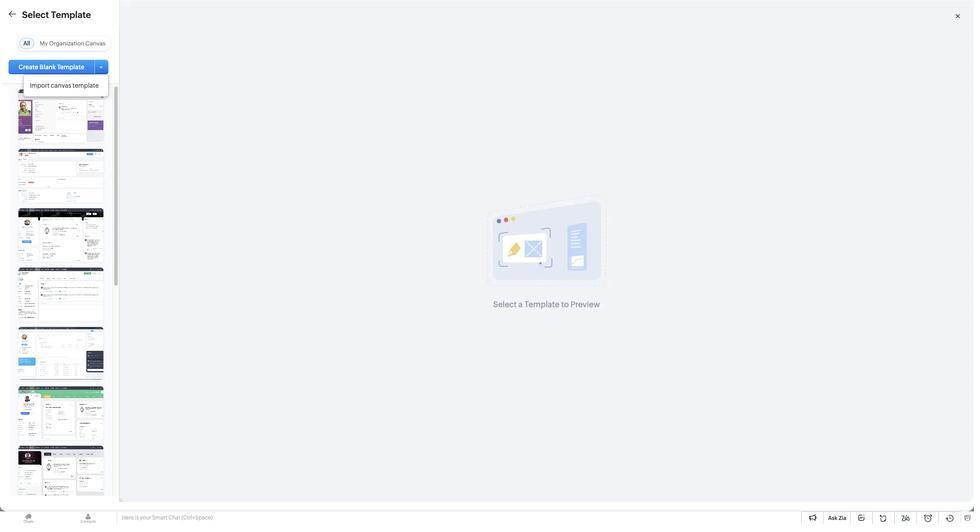 Task type: vqa. For each thing, say whether or not it's contained in the screenshot.
List to the bottom
yes



Task type: describe. For each thing, give the bounding box(es) containing it.
next record image
[[954, 34, 960, 40]]

add related list
[[16, 340, 63, 347]]

here is your smart chat (ctrl+space)
[[122, 515, 213, 521]]

campaigns
[[13, 291, 47, 298]]

contacts image
[[60, 511, 116, 524]]

quotes link
[[13, 210, 35, 217]]

1 vertical spatial related
[[29, 340, 51, 347]]

my
[[40, 40, 48, 47]]

ask
[[828, 515, 838, 521]]

deals link
[[13, 113, 30, 120]]

marrier
[[69, 31, 101, 42]]

people8 image
[[18, 208, 103, 261]]

to
[[561, 300, 569, 309]]

social link
[[13, 307, 31, 314]]

kris marrier (sample)
[[51, 31, 142, 42]]

attachments link
[[13, 97, 51, 104]]

products
[[13, 178, 40, 185]]

sales orders
[[13, 226, 50, 233]]

0 horizontal spatial list
[[39, 63, 51, 71]]

create blank template button
[[9, 60, 94, 74]]

template for create blank template
[[57, 63, 84, 71]]

kris
[[51, 31, 67, 42]]

ask zia
[[828, 515, 847, 521]]

purchase
[[13, 242, 41, 250]]

closed
[[13, 145, 34, 152]]

setup element
[[910, 0, 928, 22]]

people4 image
[[18, 386, 103, 439]]

purchase orders link
[[13, 242, 62, 250]]

leads
[[83, 7, 100, 15]]

is
[[135, 515, 139, 521]]

a
[[519, 300, 523, 309]]

people7 image
[[18, 90, 103, 142]]

people10 image
[[18, 149, 103, 202]]

crm link
[[7, 6, 40, 16]]

create blank template
[[19, 63, 84, 71]]

0 horizontal spatial contacts
[[44, 323, 71, 331]]

add for add related list
[[16, 340, 28, 347]]

orders for purchase orders
[[42, 242, 62, 250]]

chat
[[168, 515, 180, 521]]

home link
[[43, 0, 76, 22]]

cases
[[13, 194, 31, 201]]

add link
[[16, 381, 41, 388]]

closed activities
[[13, 145, 62, 152]]

select a template to preview
[[493, 300, 600, 309]]

(ctrl+space)
[[182, 515, 213, 521]]

people9 image
[[18, 268, 103, 320]]

emails link
[[13, 259, 32, 266]]

canvas
[[51, 82, 71, 89]]

meetings
[[35, 161, 62, 169]]

activities for closed activities
[[35, 145, 62, 152]]

here
[[122, 515, 134, 521]]

add for add link
[[16, 381, 28, 388]]

select template
[[22, 9, 91, 20]]



Task type: locate. For each thing, give the bounding box(es) containing it.
reporting
[[13, 323, 43, 331]]

notes
[[13, 81, 31, 88]]

template inside button
[[57, 63, 84, 71]]

1 vertical spatial orders
[[42, 242, 62, 250]]

related up notes
[[13, 63, 38, 71]]

reporting contacts link
[[13, 323, 71, 331]]

preview
[[571, 300, 600, 309]]

quotes
[[13, 210, 35, 217]]

attachments
[[13, 97, 51, 104]]

select for select template
[[22, 9, 49, 20]]

your
[[140, 515, 151, 521]]

contacts inside 'contacts' link
[[115, 7, 141, 15]]

related
[[13, 63, 38, 71], [29, 340, 51, 347]]

0 vertical spatial template
[[51, 9, 91, 20]]

add left link
[[16, 381, 28, 388]]

0 vertical spatial orders
[[30, 226, 50, 233]]

1 vertical spatial add
[[16, 381, 28, 388]]

default preview image image
[[487, 193, 606, 286]]

0 vertical spatial contacts
[[115, 7, 141, 15]]

people3 image
[[18, 327, 103, 380]]

zia
[[839, 515, 847, 521]]

blank
[[40, 63, 56, 71]]

orders up the purchase orders link
[[30, 226, 50, 233]]

related down reporting contacts link
[[29, 340, 51, 347]]

open
[[13, 129, 30, 136]]

deals
[[13, 113, 30, 120]]

1 vertical spatial template
[[57, 63, 84, 71]]

1 vertical spatial activities
[[35, 145, 62, 152]]

0 vertical spatial list
[[39, 63, 51, 71]]

cases link
[[13, 194, 31, 201]]

organization
[[49, 40, 84, 47]]

list right create
[[39, 63, 51, 71]]

0 vertical spatial activities
[[31, 129, 58, 136]]

template
[[73, 82, 99, 89]]

0 horizontal spatial select
[[22, 9, 49, 20]]

0 vertical spatial select
[[22, 9, 49, 20]]

sales orders link
[[13, 226, 50, 233]]

2 add from the top
[[16, 381, 28, 388]]

open activities link
[[13, 129, 58, 136]]

1
[[37, 113, 39, 120]]

list
[[39, 63, 51, 71], [53, 340, 63, 347]]

create
[[19, 63, 38, 71]]

invited meetings
[[13, 161, 62, 169]]

1 vertical spatial select
[[493, 300, 517, 309]]

contacts up the (sample)
[[115, 7, 141, 15]]

None button
[[130, 489, 196, 504]]

1 horizontal spatial list
[[53, 340, 63, 347]]

links
[[13, 363, 30, 371]]

people5 image
[[18, 446, 103, 498]]

canvas
[[86, 40, 105, 47]]

open activities
[[13, 129, 58, 136]]

purchase orders
[[13, 242, 62, 250]]

related list
[[13, 63, 52, 71]]

contacts up add related list
[[44, 323, 71, 331]]

all
[[23, 40, 30, 47]]

my organization canvas
[[40, 40, 105, 47]]

(sample)
[[103, 31, 142, 42]]

2
[[65, 129, 68, 136]]

sales
[[13, 226, 29, 233]]

list down reporting contacts
[[53, 340, 63, 347]]

marketplace element
[[892, 0, 910, 22]]

select left the a
[[493, 300, 517, 309]]

closed activities link
[[13, 145, 62, 152]]

campaigns link
[[13, 291, 47, 298]]

invoices link
[[13, 275, 38, 282]]

activities
[[31, 129, 58, 136], [35, 145, 62, 152]]

contacts
[[115, 7, 141, 15], [44, 323, 71, 331]]

add
[[16, 340, 28, 347], [16, 381, 28, 388]]

select left home
[[22, 9, 49, 20]]

reporting contacts
[[13, 323, 71, 331]]

social
[[13, 307, 31, 314]]

activities up meetings
[[35, 145, 62, 152]]

activities for open activities
[[31, 129, 58, 136]]

emails
[[13, 259, 32, 266]]

activities up closed activities
[[31, 129, 58, 136]]

invited meetings link
[[13, 161, 62, 169]]

invited
[[13, 161, 34, 169]]

crm
[[22, 6, 40, 16]]

smart
[[152, 515, 167, 521]]

orders right purchase
[[42, 242, 62, 250]]

1 horizontal spatial contacts
[[115, 7, 141, 15]]

1 vertical spatial list
[[53, 340, 63, 347]]

orders for sales orders
[[30, 226, 50, 233]]

template for select a template to preview
[[524, 300, 560, 309]]

chats image
[[0, 511, 57, 524]]

orders
[[30, 226, 50, 233], [42, 242, 62, 250]]

0 vertical spatial related
[[13, 63, 38, 71]]

template
[[51, 9, 91, 20], [57, 63, 84, 71], [524, 300, 560, 309]]

1 add from the top
[[16, 340, 28, 347]]

0 vertical spatial add
[[16, 340, 28, 347]]

home
[[51, 7, 68, 15]]

2 vertical spatial template
[[524, 300, 560, 309]]

1 horizontal spatial select
[[493, 300, 517, 309]]

select
[[22, 9, 49, 20], [493, 300, 517, 309]]

import
[[30, 82, 50, 89]]

add down the reporting
[[16, 340, 28, 347]]

contacts link
[[107, 0, 148, 22]]

products link
[[13, 178, 40, 185]]

1 vertical spatial contacts
[[44, 323, 71, 331]]

invoices
[[13, 275, 38, 282]]

leads link
[[76, 0, 107, 22]]

select for select a template to preview
[[493, 300, 517, 309]]

notes link
[[13, 81, 31, 88]]

import canvas template
[[30, 82, 99, 89]]

link
[[29, 381, 41, 388]]



